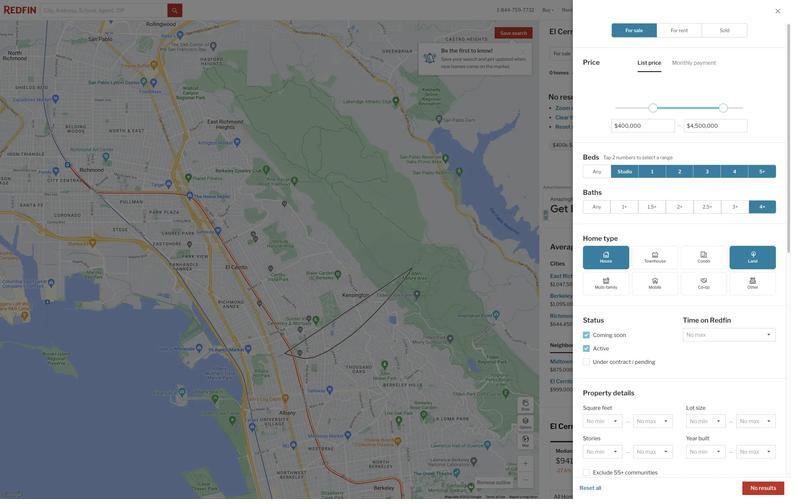 Task type: locate. For each thing, give the bounding box(es) containing it.
1 vertical spatial 4+
[[760, 204, 766, 210]]

1 - from the left
[[556, 468, 558, 474]]

0 horizontal spatial the
[[450, 48, 458, 54]]

2 vertical spatial the
[[571, 115, 579, 121]]

terms
[[486, 496, 495, 500]]

all inside zoom out clear the map boundary reset all filters or remove one of your filters below to see more homes
[[572, 124, 578, 130]]

homes up the co-
[[685, 274, 702, 280]]

0 horizontal spatial year
[[596, 468, 605, 474]]

results inside no results 'button'
[[760, 486, 777, 492]]

albany homes for sale $629,000
[[666, 274, 722, 288]]

cerrito inside el cerrito hills homes for sale $999,000
[[557, 379, 575, 385]]

0 vertical spatial all
[[572, 124, 578, 130]]

over- up "reset all"
[[584, 468, 596, 474]]

3+ radio
[[722, 200, 750, 214]]

soon
[[614, 332, 627, 339]]

reset down clear
[[556, 124, 571, 130]]

1 horizontal spatial no results
[[751, 486, 777, 492]]

1 median from the left
[[556, 449, 573, 455]]

homes inside the albany homes for sale $629,000
[[685, 274, 702, 280]]

0 vertical spatial 3
[[707, 169, 710, 175]]

homes down kensington homes for sale $1,849,000
[[703, 313, 720, 320]]

baths
[[584, 189, 602, 197]]

0 horizontal spatial for
[[554, 51, 561, 57]]

0 horizontal spatial map
[[445, 496, 452, 500]]

price inside median sale price $941,500 -27.6% year-over-year
[[585, 449, 596, 455]]

for inside san francisco homes for sale $1,349,900
[[721, 313, 728, 320]]

east richmond heights homes for sale $1,047,500
[[551, 274, 648, 288]]

1 horizontal spatial report
[[773, 186, 784, 190]]

the inside save your search and get updated when new homes come on the market.
[[487, 64, 494, 69]]

over- right 10.5%
[[661, 468, 672, 474]]

average
[[551, 243, 580, 252]]

0 vertical spatial cerrito,
[[558, 27, 585, 36]]

4 checkbox
[[721, 165, 750, 178]]

google image
[[2, 491, 24, 500]]

5 years button
[[759, 491, 781, 500]]

remove
[[478, 480, 496, 486]]

below
[[667, 124, 682, 130]]

search down 759-
[[513, 30, 528, 36]]

all inside reset all button
[[596, 486, 602, 492]]

years right 5
[[766, 491, 780, 498]]

redfin link
[[627, 166, 644, 172]]

1 vertical spatial results
[[760, 486, 777, 492]]

1 vertical spatial 2
[[679, 169, 682, 175]]

sold
[[721, 28, 730, 33], [659, 449, 669, 455]]

your inside save your search and get updated when new homes come on the market.
[[453, 56, 463, 62]]

2 checkbox
[[666, 165, 695, 178]]

map down "out"
[[580, 115, 591, 121]]

0 vertical spatial map
[[580, 115, 591, 121]]

price
[[649, 60, 662, 66]]

1 horizontal spatial year
[[672, 468, 682, 474]]

1 vertical spatial 3
[[734, 491, 737, 498]]

2 median from the left
[[710, 449, 726, 455]]

of left use
[[496, 496, 499, 500]]

1 year from the left
[[596, 468, 605, 474]]

Any checkbox
[[584, 165, 612, 178]]

1 vertical spatial cerrito
[[557, 379, 575, 385]]

0 horizontal spatial years
[[738, 491, 752, 498]]

on down and
[[480, 64, 486, 69]]

option group containing for sale
[[612, 23, 748, 38]]

1 vertical spatial no results
[[751, 486, 777, 492]]

map
[[523, 444, 530, 448], [445, 496, 452, 500]]

your right one
[[639, 124, 650, 130]]

richmond up $1,047,500
[[563, 274, 589, 280]]

map left data
[[445, 496, 452, 500]]

3 for 3 years
[[734, 491, 737, 498]]

sale
[[637, 27, 652, 36], [574, 449, 584, 455]]

2.5+ radio
[[694, 200, 722, 214]]

report right use
[[510, 496, 520, 500]]

report inside button
[[773, 186, 784, 190]]

homes inside el cerrito hills homes for sale $999,000
[[588, 379, 605, 385]]

no left 5
[[751, 486, 759, 492]]

for inside midtown homes for sale $875,000
[[593, 359, 600, 365]]

1 filters from the left
[[579, 124, 594, 130]]

results right 3 years
[[760, 486, 777, 492]]

2 right tap
[[613, 155, 616, 160]]

on
[[480, 64, 486, 69], [701, 317, 709, 325], [739, 449, 745, 455]]

0 horizontal spatial report
[[510, 496, 520, 500]]

submit search image
[[172, 8, 178, 13]]

1 horizontal spatial no
[[751, 486, 759, 492]]

3 right "el cerrito"
[[707, 169, 710, 175]]

0 horizontal spatial filters
[[579, 124, 594, 130]]

el for el cerrito, ca homes for sale
[[550, 27, 557, 36]]

sale inside berkeley homes for sale $1,095,000
[[601, 293, 611, 300]]

1 vertical spatial map
[[445, 496, 452, 500]]

a left the error
[[521, 496, 523, 500]]

2 vertical spatial on
[[739, 449, 745, 455]]

1 horizontal spatial for
[[626, 28, 634, 33]]

median
[[556, 449, 573, 455], [710, 449, 726, 455]]

4+ for 4+
[[760, 204, 766, 210]]

2 year- from the left
[[650, 468, 661, 474]]

of right one
[[633, 124, 638, 130]]

remove
[[602, 124, 621, 130]]

0 horizontal spatial save
[[442, 56, 452, 62]]

2 - from the left
[[633, 468, 635, 474]]

a left "range"
[[657, 155, 660, 160]]

no up "zoom"
[[549, 93, 559, 101]]

0 horizontal spatial 4+
[[638, 143, 643, 148]]

- inside median sale price $941,500 -27.6% year-over-year
[[556, 468, 558, 474]]

sale up $941,500
[[574, 449, 584, 455]]

year inside # of homes sold 17 -10.5% year-over-year
[[672, 468, 682, 474]]

1 year- from the left
[[573, 468, 584, 474]]

1 vertical spatial for sale
[[554, 51, 571, 57]]

•
[[573, 70, 574, 76]]

map down options
[[523, 444, 530, 448]]

1 years from the left
[[738, 491, 752, 498]]

any for 1+
[[593, 204, 602, 210]]

the up reset all filters button
[[571, 115, 579, 121]]

of for # of homes sold 17 -10.5% year-over-year
[[637, 449, 642, 455]]

stories
[[584, 436, 601, 443]]

1 vertical spatial ca
[[680, 243, 691, 252]]

to left select
[[637, 155, 642, 160]]

1.5+ radio
[[639, 200, 667, 214]]

For rent checkbox
[[657, 23, 703, 38]]

del
[[666, 379, 674, 385]]

0 vertical spatial reset
[[556, 124, 571, 130]]

on right 'days' in the right bottom of the page
[[739, 449, 745, 455]]

option group
[[612, 23, 748, 38], [584, 165, 777, 178], [584, 200, 777, 214], [584, 246, 777, 296]]

2 vertical spatial ca
[[587, 423, 598, 432]]

1 horizontal spatial 3
[[734, 491, 737, 498]]

1 vertical spatial to
[[683, 124, 689, 130]]

advertisement
[[544, 185, 572, 190]]

0 horizontal spatial results
[[561, 93, 585, 101]]

of inside # of homes sold 17 -10.5% year-over-year
[[637, 449, 642, 455]]

3+
[[733, 204, 739, 210]]

zoom out button
[[556, 105, 581, 112]]

for rent
[[672, 28, 689, 33]]

1 vertical spatial cerrito,
[[652, 243, 678, 252]]

el right california
[[681, 166, 686, 172]]

average home prices near el cerrito, ca
[[551, 243, 691, 252]]

for inside berkeley homes for sale $1,095,000
[[593, 293, 600, 300]]

coming soon
[[594, 332, 627, 339]]

monthly payment element
[[673, 54, 717, 72]]

median up 16 at the right
[[710, 449, 726, 455]]

0 vertical spatial richmond
[[563, 274, 589, 280]]

results up "out"
[[561, 93, 585, 101]]

co-
[[699, 285, 706, 290]]

3 inside button
[[734, 491, 737, 498]]

any down baths
[[593, 204, 602, 210]]

homes inside san francisco homes for sale $1,349,900
[[703, 313, 720, 320]]

search up come
[[464, 56, 478, 62]]

homes left the under
[[574, 359, 592, 365]]

cerrito, for el cerrito, ca homes for sale
[[558, 27, 585, 36]]

1 horizontal spatial on
[[701, 317, 709, 325]]

redfin down tap 2 numbers to select a range
[[627, 166, 644, 172]]

of inside zoom out clear the map boundary reset all filters or remove one of your filters below to see more homes
[[633, 124, 638, 130]]

coming
[[594, 332, 613, 339]]

1 vertical spatial sale
[[574, 449, 584, 455]]

1 vertical spatial report
[[510, 496, 520, 500]]

to inside zoom out clear the map boundary reset all filters or remove one of your filters below to see more homes
[[683, 124, 689, 130]]

save inside 'save search' button
[[501, 30, 512, 36]]

0 vertical spatial cerrito
[[687, 166, 705, 172]]

homes inside # of homes sold 17 -10.5% year-over-year
[[643, 449, 658, 455]]

any inside 'checkbox'
[[593, 169, 602, 175]]

median inside median days on market 16
[[710, 449, 726, 455]]

all down exclude
[[596, 486, 602, 492]]

francisco
[[677, 313, 702, 320]]

1 horizontal spatial results
[[760, 486, 777, 492]]

of right the #
[[637, 449, 642, 455]]

sale inside east richmond heights homes for sale $1,047,500
[[638, 274, 648, 280]]

House checkbox
[[584, 246, 630, 270]]

days
[[727, 449, 738, 455]]

all down 'clear the map boundary' button
[[572, 124, 578, 130]]

zip
[[601, 343, 609, 349]]

sale up list
[[637, 27, 652, 36]]

option group containing house
[[584, 246, 777, 296]]

For sale checkbox
[[612, 23, 658, 38]]

1 vertical spatial price
[[585, 449, 596, 455]]

1 horizontal spatial for sale
[[626, 28, 644, 33]]

for sale up list
[[626, 28, 644, 33]]

— for size
[[730, 419, 734, 425]]

any inside 'radio'
[[593, 204, 602, 210]]

0 horizontal spatial market
[[708, 29, 726, 36]]

homes down berkeley homes for sale $1,095,000
[[578, 313, 595, 320]]

reset down exclude
[[580, 486, 595, 492]]

list box
[[684, 328, 777, 342], [584, 415, 623, 429], [634, 415, 674, 429], [687, 415, 727, 429], [737, 415, 777, 429], [584, 446, 623, 459], [634, 446, 674, 459], [687, 446, 727, 459], [737, 446, 777, 459]]

richmond inside richmond homes for sale $644,450
[[551, 313, 577, 320]]

home
[[582, 243, 602, 252]]

for sale
[[626, 28, 644, 33], [554, 51, 571, 57]]

for inside "option"
[[626, 28, 634, 33]]

mobile
[[649, 285, 662, 290]]

save up the new
[[442, 56, 452, 62]]

sold inside option
[[721, 28, 730, 33]]

— for built
[[730, 450, 734, 456]]

1 horizontal spatial market
[[746, 449, 762, 455]]

filters down 'clear the map boundary' button
[[579, 124, 594, 130]]

studio
[[618, 169, 633, 175]]

sale inside button
[[562, 51, 571, 57]]

Sold checkbox
[[703, 23, 748, 38]]

years
[[738, 491, 752, 498], [766, 491, 780, 498]]

el right options
[[551, 423, 557, 432]]

one
[[622, 124, 631, 130]]

median up $941,500
[[556, 449, 573, 455]]

0
[[550, 70, 553, 76]]

rent
[[680, 28, 689, 33]]

1 vertical spatial on
[[701, 317, 709, 325]]

2 vertical spatial cerrito,
[[559, 423, 585, 432]]

el for el cerrito, ca real estate trends
[[551, 423, 557, 432]]

1 horizontal spatial all
[[596, 486, 602, 492]]

your down first
[[453, 56, 463, 62]]

1 horizontal spatial years
[[766, 491, 780, 498]]

minimum price slider
[[650, 104, 658, 112]]

1-844-759-7732 link
[[498, 7, 535, 13]]

1 vertical spatial homes
[[643, 449, 658, 455]]

any
[[593, 169, 602, 175], [593, 204, 602, 210]]

median for 16
[[710, 449, 726, 455]]

2 right california
[[679, 169, 682, 175]]

0 vertical spatial for sale
[[626, 28, 644, 33]]

save down 844-
[[501, 30, 512, 36]]

communities
[[626, 470, 658, 477]]

el up for sale button
[[550, 27, 557, 36]]

1 vertical spatial of
[[637, 449, 642, 455]]

any down beds
[[593, 169, 602, 175]]

2
[[613, 155, 616, 160], [679, 169, 682, 175]]

Mobile checkbox
[[633, 272, 679, 296]]

on right time
[[701, 317, 709, 325]]

studio+
[[603, 143, 620, 148]]

0 horizontal spatial map
[[523, 496, 530, 500]]

0 vertical spatial search
[[513, 30, 528, 36]]

for sale inside button
[[554, 51, 571, 57]]

5+ checkbox
[[749, 165, 777, 178]]

0 horizontal spatial year-
[[573, 468, 584, 474]]

for inside checkbox
[[672, 28, 679, 33]]

to for be the first to know!
[[471, 48, 477, 54]]

google
[[471, 496, 482, 500]]

0 horizontal spatial over-
[[584, 468, 596, 474]]

no inside 'button'
[[751, 486, 759, 492]]

0 vertical spatial 4+
[[638, 143, 643, 148]]

homes up family in the bottom of the page
[[612, 274, 629, 280]]

Other checkbox
[[731, 272, 777, 296]]

4+
[[638, 143, 643, 148], [760, 204, 766, 210]]

sale inside median sale price $941,500 -27.6% year-over-year
[[574, 449, 584, 455]]

homes right 0
[[554, 70, 569, 76]]

3 inside option
[[707, 169, 710, 175]]

homes right the new
[[452, 64, 466, 69]]

market right 'days' in the right bottom of the page
[[746, 449, 762, 455]]

price down the stories
[[585, 449, 596, 455]]

0 vertical spatial results
[[561, 93, 585, 101]]

2 vertical spatial to
[[637, 155, 642, 160]]

0 horizontal spatial sold
[[659, 449, 669, 455]]

lot
[[687, 406, 695, 412]]

0 horizontal spatial search
[[464, 56, 478, 62]]

homes inside east richmond heights homes for sale $1,047,500
[[612, 274, 629, 280]]

2 horizontal spatial for
[[672, 28, 679, 33]]

more
[[700, 124, 713, 130]]

co-op
[[699, 285, 711, 290]]

save inside save your search and get updated when new homes come on the market.
[[442, 56, 452, 62]]

0 horizontal spatial to
[[471, 48, 477, 54]]

for for for sale "option"
[[626, 28, 634, 33]]

for inside button
[[554, 51, 561, 57]]

0 horizontal spatial cerrito
[[557, 379, 575, 385]]

the down get
[[487, 64, 494, 69]]

1 vertical spatial sold
[[659, 449, 669, 455]]

2 over- from the left
[[661, 468, 672, 474]]

el up $999,000
[[551, 379, 556, 385]]

# of homes sold 17 -10.5% year-over-year
[[633, 449, 682, 474]]

time
[[684, 317, 700, 325]]

numbers
[[617, 155, 636, 160]]

year- down $941,500
[[573, 468, 584, 474]]

2 horizontal spatial the
[[571, 115, 579, 121]]

cerrito, up for sale button
[[558, 27, 585, 36]]

1 vertical spatial richmond
[[551, 313, 577, 320]]

options
[[520, 426, 532, 430]]

to left see
[[683, 124, 689, 130]]

years left 5
[[738, 491, 752, 498]]

zoom
[[556, 105, 571, 112]]

4+ right 3+ option
[[760, 204, 766, 210]]

del norte homes for sale
[[666, 379, 728, 385]]

richmond inside east richmond heights homes for sale $1,047,500
[[563, 274, 589, 280]]

save for save your search and get updated when new homes come on the market.
[[442, 56, 452, 62]]

0 vertical spatial ca
[[586, 27, 597, 36]]

price down 'el cerrito, ca homes for sale'
[[584, 58, 600, 67]]

homes
[[452, 64, 466, 69], [554, 70, 569, 76], [714, 124, 731, 130], [612, 274, 629, 280], [685, 274, 702, 280], [575, 293, 592, 300], [696, 293, 713, 300], [578, 313, 595, 320], [703, 313, 720, 320], [574, 359, 592, 365], [588, 379, 605, 385], [692, 379, 709, 385]]

year- right 10.5%
[[650, 468, 661, 474]]

ca for el cerrito, ca homes for sale
[[586, 27, 597, 36]]

0 horizontal spatial 3
[[707, 169, 710, 175]]

4+ for 4+ baths
[[638, 143, 643, 148]]

monthly payment
[[673, 60, 717, 66]]

1 horizontal spatial a
[[657, 155, 660, 160]]

richmond up $644,450
[[551, 313, 577, 320]]

any for studio
[[593, 169, 602, 175]]

0 vertical spatial on
[[480, 64, 486, 69]]

zip codes
[[601, 343, 626, 349]]

for sale button
[[550, 47, 584, 60]]

cerrito, up townhouse
[[652, 243, 678, 252]]

market left insights on the top right of page
[[708, 29, 726, 36]]

for inside kensington homes for sale $1,849,000
[[715, 293, 722, 300]]

median inside median sale price $941,500 -27.6% year-over-year
[[556, 449, 573, 455]]

1 horizontal spatial to
[[637, 155, 642, 160]]

sale inside richmond homes for sale $644,450
[[604, 313, 615, 320]]

1 horizontal spatial your
[[639, 124, 650, 130]]

hills
[[576, 379, 587, 385]]

0 vertical spatial the
[[450, 48, 458, 54]]

©2023
[[460, 496, 471, 500]]

cerrito up $999,000
[[557, 379, 575, 385]]

the right be
[[450, 48, 458, 54]]

berkeley homes for sale $1,095,000
[[551, 293, 611, 308]]

year-
[[573, 468, 584, 474], [650, 468, 661, 474]]

homes up $1,095,000
[[575, 293, 592, 300]]

1 horizontal spatial redfin
[[711, 317, 732, 325]]

0 vertical spatial of
[[633, 124, 638, 130]]

your inside zoom out clear the map boundary reset all filters or remove one of your filters below to see more homes
[[639, 124, 650, 130]]

/
[[633, 359, 635, 366]]

ad region
[[544, 191, 788, 221]]

1 horizontal spatial search
[[513, 30, 528, 36]]

report left ad
[[773, 186, 784, 190]]

trends
[[638, 423, 661, 432]]

3 left 5
[[734, 491, 737, 498]]

of
[[633, 124, 638, 130], [637, 449, 642, 455], [496, 496, 499, 500]]

0 vertical spatial sale
[[637, 27, 652, 36]]

1 horizontal spatial 4+
[[760, 204, 766, 210]]

homes down co-op
[[696, 293, 713, 300]]

0 horizontal spatial no results
[[549, 93, 585, 101]]

neighborhoods element
[[551, 337, 590, 354]]

el right near at the right of the page
[[644, 243, 650, 252]]

1 horizontal spatial the
[[487, 64, 494, 69]]

sale inside el cerrito hills homes for sale $999,000
[[615, 379, 625, 385]]

el inside el cerrito hills homes for sale $999,000
[[551, 379, 556, 385]]

1 horizontal spatial save
[[501, 30, 512, 36]]

el for el cerrito hills homes for sale $999,000
[[551, 379, 556, 385]]

and
[[479, 56, 487, 62]]

1 over- from the left
[[584, 468, 596, 474]]

$1,849,000
[[666, 302, 692, 308]]

1 horizontal spatial homes
[[643, 449, 658, 455]]

4+ inside option
[[760, 204, 766, 210]]

$999,000
[[551, 387, 574, 393]]

to inside the 'be the first to know!' dialog
[[471, 48, 477, 54]]

1 horizontal spatial 2
[[679, 169, 682, 175]]

3
[[707, 169, 710, 175], [734, 491, 737, 498]]

for sale up 0 homes •
[[554, 51, 571, 57]]

1 horizontal spatial reset
[[580, 486, 595, 492]]

0 horizontal spatial median
[[556, 449, 573, 455]]

0 vertical spatial price
[[584, 58, 600, 67]]

be
[[442, 48, 449, 54]]

0 vertical spatial save
[[501, 30, 512, 36]]

Townhouse checkbox
[[633, 246, 679, 270]]

built
[[699, 436, 710, 443]]

1 horizontal spatial year-
[[650, 468, 661, 474]]

Land checkbox
[[731, 246, 777, 270]]

2 years from the left
[[766, 491, 780, 498]]

1 vertical spatial a
[[521, 496, 523, 500]]

0 vertical spatial report
[[773, 186, 784, 190]]

2 inside option
[[679, 169, 682, 175]]

map left the error
[[523, 496, 530, 500]]

2 year from the left
[[672, 468, 682, 474]]

to right first
[[471, 48, 477, 54]]

- down $941,500
[[556, 468, 558, 474]]

homes up property
[[588, 379, 605, 385]]

0 vertical spatial any
[[593, 169, 602, 175]]

cerrito, up the stories
[[559, 423, 585, 432]]

4+ left baths
[[638, 143, 643, 148]]

for inside east richmond heights homes for sale $1,047,500
[[630, 274, 637, 280]]

0 vertical spatial market
[[708, 29, 726, 36]]

el for el cerrito
[[681, 166, 686, 172]]

save for save search
[[501, 30, 512, 36]]

2 filters from the left
[[651, 124, 666, 130]]

save
[[501, 30, 512, 36], [442, 56, 452, 62]]

years for 5 years
[[766, 491, 780, 498]]

- down '17'
[[633, 468, 635, 474]]

0 horizontal spatial on
[[480, 64, 486, 69]]

Co-op checkbox
[[682, 272, 728, 296]]

1 vertical spatial search
[[464, 56, 478, 62]]

redfin right time
[[711, 317, 732, 325]]

filters left 'below'
[[651, 124, 666, 130]]

report for report a map error
[[510, 496, 520, 500]]

exclude 55+ communities
[[594, 470, 658, 477]]

el cerrito
[[681, 166, 705, 172]]

median days on market 16
[[710, 449, 762, 466]]

year
[[596, 468, 605, 474], [672, 468, 682, 474]]

map inside button
[[523, 444, 530, 448]]

1 vertical spatial save
[[442, 56, 452, 62]]

cerrito down land
[[687, 166, 705, 172]]

3 for 3
[[707, 169, 710, 175]]

error
[[531, 496, 538, 500]]

0 horizontal spatial all
[[572, 124, 578, 130]]

2 horizontal spatial to
[[683, 124, 689, 130]]

map region
[[0, 0, 623, 500]]

homes right more
[[714, 124, 731, 130]]

homes right norte
[[692, 379, 709, 385]]

reset all filters button
[[556, 124, 594, 130]]

range
[[661, 155, 674, 160]]

feet
[[603, 406, 613, 412]]



Task type: describe. For each thing, give the bounding box(es) containing it.
reset inside zoom out clear the map boundary reset all filters or remove one of your filters below to see more homes
[[556, 124, 571, 130]]

land
[[749, 259, 758, 264]]

on inside save your search and get updated when new homes come on the market.
[[480, 64, 486, 69]]

0 vertical spatial redfin
[[627, 166, 644, 172]]

home type
[[584, 235, 619, 243]]

cerrito, for el cerrito, ca real estate trends
[[559, 423, 585, 432]]

heights
[[590, 274, 610, 280]]

be the first to know!
[[442, 48, 493, 54]]

2+
[[678, 204, 683, 210]]

reset all
[[580, 486, 602, 492]]

kensington homes for sale $1,849,000
[[666, 293, 733, 308]]

cities
[[551, 261, 566, 267]]

— for feet
[[626, 419, 631, 425]]

year inside median sale price $941,500 -27.6% year-over-year
[[596, 468, 605, 474]]

1+ radio
[[611, 200, 639, 214]]

type
[[604, 235, 619, 243]]

map inside zoom out clear the map boundary reset all filters or remove one of your filters below to see more homes
[[580, 115, 591, 121]]

year- inside median sale price $941,500 -27.6% year-over-year
[[573, 468, 584, 474]]

report a map error link
[[510, 496, 538, 500]]

townhouse
[[645, 259, 667, 264]]

Condo checkbox
[[682, 246, 728, 270]]

kensington
[[666, 293, 695, 300]]

759-
[[513, 7, 523, 13]]

outline
[[497, 480, 511, 486]]

active
[[594, 346, 610, 352]]

time on redfin
[[684, 317, 732, 325]]

$1,349,900
[[666, 322, 692, 327]]

options button
[[518, 416, 535, 432]]

search inside save your search and get updated when new homes come on the market.
[[464, 56, 478, 62]]

remove outline button
[[475, 478, 514, 489]]

use
[[500, 496, 506, 500]]

data
[[453, 496, 460, 500]]

of for terms of use
[[496, 496, 499, 500]]

property details
[[584, 390, 635, 398]]

map for map
[[523, 444, 530, 448]]

family
[[607, 285, 618, 290]]

5
[[761, 491, 765, 498]]

new
[[442, 64, 451, 69]]

27.6%
[[558, 468, 572, 474]]

el cerrito, ca real estate trends
[[551, 423, 661, 432]]

Multi-family checkbox
[[584, 272, 630, 296]]

#
[[633, 449, 636, 455]]

select
[[643, 155, 656, 160]]

cerrito for el cerrito
[[687, 166, 705, 172]]

1
[[652, 169, 654, 175]]

Enter max text field
[[688, 123, 745, 129]]

maximum price slider
[[720, 104, 729, 112]]

ca for el cerrito, ca real estate trends
[[587, 423, 598, 432]]

map for map data ©2023 google
[[445, 496, 452, 500]]

lot size
[[687, 406, 706, 412]]

$644,450
[[551, 322, 573, 327]]

reset inside button
[[580, 486, 595, 492]]

$1,095,000
[[551, 302, 577, 308]]

median sale price $941,500 -27.6% year-over-year
[[556, 449, 605, 474]]

for inside the albany homes for sale $629,000
[[703, 274, 710, 280]]

16
[[710, 457, 718, 466]]

55+
[[615, 470, 625, 477]]

City, Address, School, Agent, ZIP search field
[[40, 4, 168, 17]]

when
[[515, 56, 526, 62]]

Any radio
[[584, 200, 611, 214]]

- inside # of homes sold 17 -10.5% year-over-year
[[633, 468, 635, 474]]

sale inside the albany homes for sale $629,000
[[712, 274, 722, 280]]

over- inside median sale price $941,500 -27.6% year-over-year
[[584, 468, 596, 474]]

pending
[[636, 359, 656, 366]]

homes inside richmond homes for sale $644,450
[[578, 313, 595, 320]]

1 vertical spatial map
[[523, 496, 530, 500]]

cerrito for el cerrito hills homes for sale $999,000
[[557, 379, 575, 385]]

remove outline
[[478, 480, 511, 486]]

first
[[459, 48, 470, 54]]

reset all button
[[580, 482, 602, 496]]

zip codes element
[[601, 337, 626, 354]]

updated
[[496, 56, 514, 62]]

multi-family
[[596, 285, 618, 290]]

size
[[697, 406, 706, 412]]

status
[[584, 317, 605, 325]]

homes inside kensington homes for sale $1,849,000
[[696, 293, 713, 300]]

search inside button
[[513, 30, 528, 36]]

sale inside midtown homes for sale $875,000
[[601, 359, 611, 365]]

2.5+
[[703, 204, 713, 210]]

house,
[[675, 143, 690, 148]]

on inside median days on market 16
[[739, 449, 745, 455]]

op
[[706, 285, 711, 290]]

beds
[[584, 153, 600, 161]]

the inside zoom out clear the map boundary reset all filters or remove one of your filters below to see more homes
[[571, 115, 579, 121]]

4+ radio
[[749, 200, 777, 214]]

homes inside zoom out clear the map boundary reset all filters or remove one of your filters below to see more homes
[[714, 124, 731, 130]]

10.5%
[[635, 468, 649, 474]]

over- inside # of homes sold 17 -10.5% year-over-year
[[661, 468, 672, 474]]

3 checkbox
[[694, 165, 722, 178]]

Enter min text field
[[615, 123, 673, 129]]

1+
[[623, 204, 628, 210]]

sale inside san francisco homes for sale $1,349,900
[[729, 313, 739, 320]]

draw
[[522, 408, 530, 412]]

0 horizontal spatial homes
[[599, 27, 624, 36]]

be the first to know! dialog
[[419, 39, 532, 75]]

east
[[551, 274, 562, 280]]

contract
[[610, 359, 632, 366]]

homes inside midtown homes for sale $875,000
[[574, 359, 592, 365]]

report ad button
[[773, 186, 788, 192]]

market inside median days on market 16
[[746, 449, 762, 455]]

$400k-
[[553, 143, 570, 148]]

homes inside 0 homes •
[[554, 70, 569, 76]]

year- inside # of homes sold 17 -10.5% year-over-year
[[650, 468, 661, 474]]

real
[[599, 423, 613, 432]]

multi-
[[596, 285, 607, 290]]

sale inside kensington homes for sale $1,849,000
[[723, 293, 733, 300]]

0 horizontal spatial no
[[549, 93, 559, 101]]

map data ©2023 google
[[445, 496, 482, 500]]

Studio checkbox
[[611, 165, 640, 178]]

report for report ad
[[773, 186, 784, 190]]

to for tap 2 numbers to select a range
[[637, 155, 642, 160]]

for inside richmond homes for sale $644,450
[[596, 313, 603, 320]]

come
[[467, 64, 479, 69]]

2+ radio
[[667, 200, 694, 214]]

california
[[651, 166, 674, 172]]

list price element
[[638, 54, 662, 72]]

1 checkbox
[[639, 165, 667, 178]]

zoom out clear the map boundary reset all filters or remove one of your filters below to see more homes
[[556, 105, 731, 130]]

homes inside save your search and get updated when new homes come on the market.
[[452, 64, 466, 69]]

know!
[[478, 48, 493, 54]]

sale inside "option"
[[635, 28, 644, 33]]

0 vertical spatial 2
[[613, 155, 616, 160]]

richmond homes for sale $644,450
[[551, 313, 615, 327]]

3 years button
[[732, 491, 754, 500]]

year built
[[687, 436, 710, 443]]

for inside el cerrito hills homes for sale $999,000
[[606, 379, 614, 385]]

0 homes •
[[550, 70, 574, 76]]

$941,500
[[556, 457, 591, 466]]

payment
[[695, 60, 717, 66]]

for sale inside "option"
[[626, 28, 644, 33]]

out
[[572, 105, 580, 112]]

get
[[488, 56, 495, 62]]

0 vertical spatial a
[[657, 155, 660, 160]]

7732
[[523, 7, 535, 13]]

no results inside 'button'
[[751, 486, 777, 492]]

save search button
[[495, 27, 533, 39]]

median for -
[[556, 449, 573, 455]]

tap 2 numbers to select a range
[[604, 155, 674, 160]]

$4.5m
[[570, 143, 584, 148]]

for for for rent checkbox at the top of page
[[672, 28, 679, 33]]

condo
[[698, 259, 711, 264]]

years for 3 years
[[738, 491, 752, 498]]

sold inside # of homes sold 17 -10.5% year-over-year
[[659, 449, 669, 455]]

draw button
[[518, 397, 535, 414]]

cities heading
[[551, 261, 781, 268]]

san
[[666, 313, 676, 320]]

homes inside berkeley homes for sale $1,095,000
[[575, 293, 592, 300]]

or
[[595, 124, 601, 130]]



Task type: vqa. For each thing, say whether or not it's contained in the screenshot.


